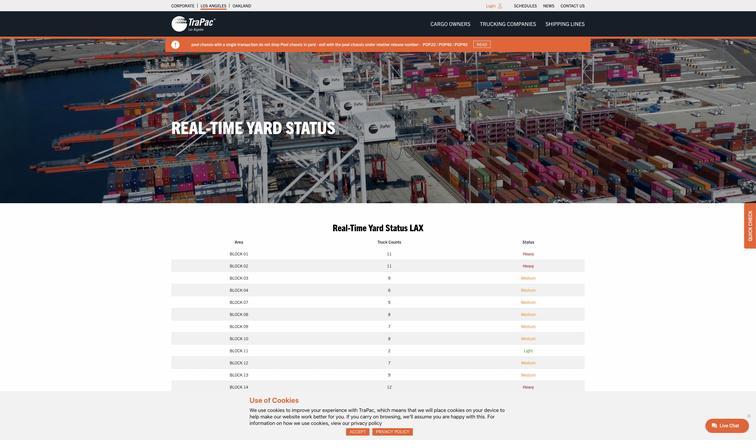 Task type: locate. For each thing, give the bounding box(es) containing it.
1 horizontal spatial 12
[[387, 384, 392, 390]]

15 block from the top
[[230, 421, 243, 426]]

heavy for block 02
[[523, 263, 534, 268]]

2 vertical spatial heavy
[[523, 384, 534, 390]]

block 17
[[230, 421, 248, 426]]

1 vertical spatial heavy
[[523, 263, 534, 268]]

1 heavy from the top
[[523, 251, 534, 256]]

los angeles
[[201, 3, 226, 8]]

1 block from the top
[[230, 251, 243, 256]]

heavy for block 14
[[523, 384, 534, 390]]

heavy for block 01
[[523, 251, 534, 256]]

8
[[388, 312, 391, 317], [388, 336, 391, 341], [388, 408, 391, 414]]

11 block from the top
[[230, 372, 243, 377]]

block left 04
[[230, 287, 243, 293]]

0 vertical spatial 11
[[387, 251, 392, 256]]

8 block from the top
[[230, 336, 243, 341]]

2 block from the top
[[230, 263, 243, 268]]

solid image
[[171, 41, 180, 49]]

0 horizontal spatial your
[[311, 407, 321, 413]]

10 block from the top
[[230, 360, 243, 365]]

2 horizontal spatial chassis
[[351, 42, 364, 47]]

truck
[[378, 239, 387, 245]]

2 vertical spatial 8
[[388, 408, 391, 414]]

1 vertical spatial real-
[[333, 221, 350, 233]]

on left how
[[276, 420, 282, 426]]

cargo
[[430, 20, 448, 27]]

9 down 2
[[388, 372, 391, 377]]

pool
[[191, 42, 199, 47], [342, 42, 350, 47]]

banner containing cargo owners
[[0, 11, 756, 52]]

time for real-time yard status
[[210, 116, 243, 137]]

block 04
[[230, 287, 248, 293]]

shipping
[[546, 20, 569, 27]]

0 vertical spatial our
[[274, 414, 281, 420]]

1 7 from the top
[[388, 324, 391, 329]]

we up 'assume'
[[418, 407, 424, 413]]

7 up 2
[[388, 324, 391, 329]]

browsing,
[[380, 414, 402, 420]]

menu bar
[[511, 1, 588, 10], [426, 18, 590, 30]]

6 medium from the top
[[521, 336, 536, 341]]

block left 10 at the bottom
[[230, 336, 243, 341]]

/
[[437, 42, 438, 47], [453, 42, 454, 47]]

1 vertical spatial 5
[[388, 421, 391, 426]]

7 block from the top
[[230, 324, 243, 329]]

5 block from the top
[[230, 299, 243, 305]]

1 medium from the top
[[521, 275, 536, 281]]

3 block from the top
[[230, 275, 243, 281]]

block up block 12
[[230, 348, 243, 353]]

11
[[387, 251, 392, 256], [387, 263, 392, 268], [244, 348, 248, 353]]

8 up 2
[[388, 336, 391, 341]]

12 up "which"
[[387, 384, 392, 390]]

7 for block 12
[[388, 360, 391, 365]]

chassis left under
[[351, 42, 364, 47]]

5 down browsing,
[[388, 421, 391, 426]]

0 horizontal spatial status
[[286, 116, 336, 137]]

pop40
[[439, 42, 452, 47]]

block 08
[[230, 312, 248, 317]]

block for block 15
[[230, 396, 243, 402]]

8 medium from the top
[[521, 372, 536, 377]]

pop45
[[455, 42, 468, 47]]

lines
[[571, 20, 585, 27]]

1 / from the left
[[437, 42, 438, 47]]

block left 16
[[230, 408, 243, 414]]

1 horizontal spatial we
[[418, 407, 424, 413]]

0 horizontal spatial time
[[210, 116, 243, 137]]

09
[[244, 324, 248, 329]]

0 vertical spatial status
[[286, 116, 336, 137]]

los angeles image
[[171, 16, 216, 32]]

block for block 02
[[230, 263, 243, 268]]

block for block 03
[[230, 275, 243, 281]]

5 medium from the top
[[521, 324, 536, 329]]

los angeles link
[[201, 1, 226, 10]]

contact us link
[[561, 1, 585, 10]]

0 vertical spatial yard
[[246, 116, 282, 137]]

/ left pop40 at the right top of page
[[437, 42, 438, 47]]

your up this.
[[473, 407, 483, 413]]

9 for block 03
[[388, 275, 391, 281]]

block down block 11
[[230, 360, 243, 365]]

1 horizontal spatial status
[[385, 221, 408, 233]]

0 horizontal spatial cookies
[[267, 407, 285, 413]]

2 / from the left
[[453, 42, 454, 47]]

block for block 04
[[230, 287, 243, 293]]

1 5 from the top
[[388, 299, 391, 305]]

light
[[524, 348, 533, 353]]

5
[[388, 299, 391, 305], [388, 421, 391, 426]]

carry
[[360, 414, 372, 420]]

you right if
[[351, 414, 359, 420]]

0 vertical spatial on
[[466, 407, 472, 413]]

1 vertical spatial 8
[[388, 336, 391, 341]]

2 5 from the top
[[388, 421, 391, 426]]

2 your from the left
[[473, 407, 483, 413]]

oakland
[[233, 3, 251, 8]]

1 vertical spatial status
[[385, 221, 408, 233]]

0 horizontal spatial you
[[351, 414, 359, 420]]

on up policy
[[373, 414, 379, 420]]

0 horizontal spatial yard
[[246, 116, 282, 137]]

block for block 09
[[230, 324, 243, 329]]

medium for block 04
[[521, 287, 536, 293]]

3 heavy from the top
[[523, 384, 534, 390]]

make
[[260, 414, 273, 420]]

0 horizontal spatial to
[[286, 407, 291, 413]]

3 chassis from the left
[[351, 42, 364, 47]]

block for block 10
[[230, 336, 243, 341]]

2 chassis from the left
[[289, 42, 303, 47]]

0 horizontal spatial our
[[274, 414, 281, 420]]

8 down "6"
[[388, 312, 391, 317]]

0 horizontal spatial -
[[317, 42, 318, 47]]

13 block from the top
[[230, 396, 243, 402]]

0 horizontal spatial chassis
[[200, 42, 213, 47]]

cookies up make
[[267, 407, 285, 413]]

if
[[347, 414, 349, 420]]

banner
[[0, 11, 756, 52]]

5 down "6"
[[388, 299, 391, 305]]

/ left pop45
[[453, 42, 454, 47]]

7 medium from the top
[[521, 360, 536, 365]]

1 8 from the top
[[388, 312, 391, 317]]

0 horizontal spatial /
[[437, 42, 438, 47]]

oakland link
[[233, 1, 251, 10]]

0 vertical spatial heavy
[[523, 251, 534, 256]]

block left 09
[[230, 324, 243, 329]]

block left 13
[[230, 372, 243, 377]]

transaction
[[237, 42, 258, 47]]

0 vertical spatial use
[[258, 407, 266, 413]]

contact
[[561, 3, 579, 8]]

2 to from the left
[[500, 407, 505, 413]]

12 up 13
[[244, 360, 248, 365]]

1 vertical spatial 7
[[388, 360, 391, 365]]

block for block 16
[[230, 408, 243, 414]]

0 vertical spatial 12
[[244, 360, 248, 365]]

to right device
[[500, 407, 505, 413]]

read
[[477, 42, 487, 47]]

6 block from the top
[[230, 312, 243, 317]]

login
[[486, 3, 496, 8]]

12 block from the top
[[230, 384, 243, 390]]

with
[[214, 42, 222, 47], [327, 42, 334, 47], [348, 407, 358, 413], [466, 414, 475, 420]]

1 horizontal spatial cookies
[[447, 407, 465, 413]]

0 horizontal spatial on
[[276, 420, 282, 426]]

pool chassis with a single transaction  do not drop pool chassis in yard -  exit with the pool chassis under relative release number -  pop20 / pop40 / pop45
[[191, 42, 468, 47]]

do
[[259, 42, 263, 47]]

0 vertical spatial 7
[[388, 324, 391, 329]]

block left the 17
[[230, 421, 243, 426]]

8 for block 08
[[388, 312, 391, 317]]

yard for real-time yard status lax
[[368, 221, 384, 233]]

contact us
[[561, 3, 585, 8]]

1 horizontal spatial yard
[[368, 221, 384, 233]]

on left device
[[466, 407, 472, 413]]

cookies
[[272, 396, 299, 404]]

with up if
[[348, 407, 358, 413]]

cargo owners link
[[426, 18, 475, 30]]

0 vertical spatial time
[[210, 116, 243, 137]]

medium for block 03
[[521, 275, 536, 281]]

chassis left a
[[200, 42, 213, 47]]

you down place at the bottom right
[[433, 414, 441, 420]]

block for block 07
[[230, 299, 243, 305]]

1 vertical spatial on
[[373, 414, 379, 420]]

medium for block 10
[[521, 336, 536, 341]]

with left a
[[214, 42, 222, 47]]

9 block from the top
[[230, 348, 243, 353]]

our down if
[[342, 420, 350, 426]]

5 for block 07
[[388, 299, 391, 305]]

we'll
[[403, 414, 413, 420]]

with left the
[[327, 42, 334, 47]]

real-time yard status lax
[[333, 221, 423, 233]]

1 vertical spatial yard
[[368, 221, 384, 233]]

1 horizontal spatial pool
[[342, 42, 350, 47]]

block left 15
[[230, 396, 243, 402]]

2 heavy from the top
[[523, 263, 534, 268]]

block 13
[[230, 372, 248, 377]]

0 vertical spatial menu bar
[[511, 1, 588, 10]]

2 cookies from the left
[[447, 407, 465, 413]]

no image
[[746, 413, 752, 419]]

counts
[[388, 239, 401, 245]]

our
[[274, 414, 281, 420], [342, 420, 350, 426]]

1 horizontal spatial our
[[342, 420, 350, 426]]

to up website on the bottom of the page
[[286, 407, 291, 413]]

14 block from the top
[[230, 408, 243, 414]]

how
[[283, 420, 293, 426]]

light image
[[498, 4, 502, 8]]

device
[[484, 407, 499, 413]]

8 left means at the bottom
[[388, 408, 391, 414]]

1 vertical spatial use
[[302, 420, 310, 426]]

2 8 from the top
[[388, 336, 391, 341]]

block for block 11
[[230, 348, 243, 353]]

menu bar down light 'icon'
[[426, 18, 590, 30]]

1 horizontal spatial you
[[433, 414, 441, 420]]

1 chassis from the left
[[200, 42, 213, 47]]

0 vertical spatial 5
[[388, 299, 391, 305]]

0 vertical spatial 8
[[388, 312, 391, 317]]

cookies up happy
[[447, 407, 465, 413]]

3 8 from the top
[[388, 408, 391, 414]]

use up make
[[258, 407, 266, 413]]

1 vertical spatial 11
[[387, 263, 392, 268]]

check
[[747, 211, 753, 226]]

number
[[405, 42, 419, 47]]

1 horizontal spatial chassis
[[289, 42, 303, 47]]

1 horizontal spatial your
[[473, 407, 483, 413]]

yard
[[246, 116, 282, 137], [368, 221, 384, 233]]

trucking
[[480, 20, 506, 27]]

1 vertical spatial 9
[[388, 372, 391, 377]]

real-time yard status
[[171, 116, 336, 137]]

happy
[[451, 414, 465, 420]]

1 horizontal spatial time
[[350, 221, 367, 233]]

menu bar containing cargo owners
[[426, 18, 590, 30]]

0 horizontal spatial real-
[[171, 116, 210, 137]]

1 vertical spatial menu bar
[[426, 18, 590, 30]]

block left 08
[[230, 312, 243, 317]]

block 16
[[230, 408, 248, 414]]

1 vertical spatial time
[[350, 221, 367, 233]]

that
[[408, 407, 417, 413]]

0 horizontal spatial pool
[[191, 42, 199, 47]]

-
[[317, 42, 318, 47], [419, 42, 421, 47]]

truck counts
[[378, 239, 401, 245]]

1 9 from the top
[[388, 275, 391, 281]]

1 horizontal spatial -
[[419, 42, 421, 47]]

1 horizontal spatial use
[[302, 420, 310, 426]]

0 vertical spatial 9
[[388, 275, 391, 281]]

your
[[311, 407, 321, 413], [473, 407, 483, 413]]

2 7 from the top
[[388, 360, 391, 365]]

2 9 from the top
[[388, 372, 391, 377]]

shipping lines
[[546, 20, 585, 27]]

a
[[223, 42, 225, 47]]

block left 01
[[230, 251, 243, 256]]

block left 07
[[230, 299, 243, 305]]

07
[[244, 299, 248, 305]]

your up better
[[311, 407, 321, 413]]

- right number
[[419, 42, 421, 47]]

accept link
[[346, 428, 370, 436]]

yard
[[308, 42, 316, 47]]

medium for block 07
[[521, 299, 536, 305]]

3 medium from the top
[[521, 299, 536, 305]]

we down website on the bottom of the page
[[294, 420, 300, 426]]

pool right solid icon in the top of the page
[[191, 42, 199, 47]]

block left 14
[[230, 384, 243, 390]]

0 vertical spatial real-
[[171, 116, 210, 137]]

we
[[418, 407, 424, 413], [294, 420, 300, 426]]

pop20
[[423, 42, 436, 47]]

chassis left 'in'
[[289, 42, 303, 47]]

menu bar up "shipping"
[[511, 1, 588, 10]]

4 block from the top
[[230, 287, 243, 293]]

block for block 13
[[230, 372, 243, 377]]

- left exit
[[317, 42, 318, 47]]

chassis
[[200, 42, 213, 47], [289, 42, 303, 47], [351, 42, 364, 47]]

our right make
[[274, 414, 281, 420]]

block left 03
[[230, 275, 243, 281]]

pool right the
[[342, 42, 350, 47]]

1 horizontal spatial /
[[453, 42, 454, 47]]

block left 02
[[230, 263, 243, 268]]

7 down 2
[[388, 360, 391, 365]]

9 up "6"
[[388, 275, 391, 281]]

2 medium from the top
[[521, 287, 536, 293]]

0 horizontal spatial we
[[294, 420, 300, 426]]

for
[[487, 414, 495, 420]]

real-
[[171, 116, 210, 137], [333, 221, 350, 233]]

use down work
[[302, 420, 310, 426]]

status for real-time yard status
[[286, 116, 336, 137]]

4 medium from the top
[[521, 312, 536, 317]]

2 horizontal spatial status
[[523, 239, 534, 245]]

1 pool from the left
[[191, 42, 199, 47]]

1 horizontal spatial real-
[[333, 221, 350, 233]]

1 horizontal spatial to
[[500, 407, 505, 413]]



Task type: describe. For each thing, give the bounding box(es) containing it.
in
[[304, 42, 307, 47]]

release
[[391, 42, 404, 47]]

improve
[[292, 407, 310, 413]]

place
[[434, 407, 446, 413]]

trapac,
[[359, 407, 376, 413]]

1 - from the left
[[317, 42, 318, 47]]

2 vertical spatial 11
[[244, 348, 248, 353]]

under
[[365, 42, 375, 47]]

block for block 08
[[230, 312, 243, 317]]

menu bar containing schedules
[[511, 1, 588, 10]]

2 horizontal spatial on
[[466, 407, 472, 413]]

2
[[388, 348, 391, 353]]

single
[[226, 42, 237, 47]]

policy
[[369, 420, 382, 426]]

9 for block 13
[[388, 372, 391, 377]]

companies
[[507, 20, 536, 27]]

trucking companies link
[[475, 18, 541, 30]]

you.
[[336, 414, 345, 420]]

block 14
[[230, 384, 248, 390]]

block for block 12
[[230, 360, 243, 365]]

will
[[426, 407, 433, 413]]

2 you from the left
[[433, 414, 441, 420]]

02
[[244, 263, 248, 268]]

help
[[250, 414, 259, 420]]

owners
[[449, 20, 470, 27]]

block 07
[[230, 299, 248, 305]]

5 for block 17
[[388, 421, 391, 426]]

8 for block 10
[[388, 336, 391, 341]]

accept
[[350, 429, 366, 434]]

1 cookies from the left
[[267, 407, 285, 413]]

block 02
[[230, 263, 248, 268]]

block 01
[[230, 251, 248, 256]]

view
[[331, 420, 341, 426]]

yard for real-time yard status
[[246, 116, 282, 137]]

privacy policy
[[376, 429, 409, 434]]

news
[[543, 3, 554, 8]]

block 11
[[230, 348, 248, 353]]

for
[[328, 414, 334, 420]]

us
[[579, 3, 585, 8]]

which
[[377, 407, 390, 413]]

area
[[235, 239, 243, 245]]

7 for block 09
[[388, 324, 391, 329]]

medium for block 09
[[521, 324, 536, 329]]

block 10
[[230, 336, 248, 341]]

2 vertical spatial on
[[276, 420, 282, 426]]

10
[[244, 336, 248, 341]]

block for block 01
[[230, 251, 243, 256]]

17
[[244, 421, 248, 426]]

11 for block 02
[[387, 263, 392, 268]]

assume
[[414, 414, 432, 420]]

website
[[283, 414, 300, 420]]

real- for real-time yard status lax
[[333, 221, 350, 233]]

use of cookies we use cookies to improve your experience with trapac, which means that we will place cookies on your device to help make our website work better for you. if you carry on browsing, we'll assume you are happy with this. for information on how we use cookies, view our privacy policy
[[250, 396, 505, 426]]

corporate link
[[171, 1, 194, 10]]

cargo owners
[[430, 20, 470, 27]]

1 vertical spatial we
[[294, 420, 300, 426]]

2 - from the left
[[419, 42, 421, 47]]

login link
[[486, 3, 496, 8]]

real- for real-time yard status
[[171, 116, 210, 137]]

03
[[244, 275, 248, 281]]

trucking companies
[[480, 20, 536, 27]]

medium for block 12
[[521, 360, 536, 365]]

04
[[244, 287, 248, 293]]

1 vertical spatial 12
[[387, 384, 392, 390]]

policy
[[394, 429, 409, 434]]

0 horizontal spatial use
[[258, 407, 266, 413]]

15
[[244, 396, 248, 402]]

status for real-time yard status lax
[[385, 221, 408, 233]]

block for block 14
[[230, 384, 243, 390]]

angeles
[[209, 3, 226, 8]]

block 12
[[230, 360, 248, 365]]

6
[[388, 287, 391, 293]]

01
[[244, 251, 248, 256]]

1 your from the left
[[311, 407, 321, 413]]

block 09
[[230, 324, 248, 329]]

schedules link
[[514, 1, 537, 10]]

1 vertical spatial our
[[342, 420, 350, 426]]

1 you from the left
[[351, 414, 359, 420]]

block 03
[[230, 275, 248, 281]]

schedules
[[514, 3, 537, 8]]

16
[[244, 408, 248, 414]]

time for real-time yard status lax
[[350, 221, 367, 233]]

11 for block 01
[[387, 251, 392, 256]]

information
[[250, 420, 275, 426]]

privacy
[[351, 420, 367, 426]]

better
[[313, 414, 327, 420]]

2 pool from the left
[[342, 42, 350, 47]]

13
[[244, 372, 248, 377]]

cookies,
[[311, 420, 330, 426]]

block for block 17
[[230, 421, 243, 426]]

1 horizontal spatial on
[[373, 414, 379, 420]]

medium for block 08
[[521, 312, 536, 317]]

8 for block 16
[[388, 408, 391, 414]]

privacy
[[376, 429, 393, 434]]

1 to from the left
[[286, 407, 291, 413]]

are
[[442, 414, 450, 420]]

0 horizontal spatial 12
[[244, 360, 248, 365]]

block 15
[[230, 396, 248, 402]]

2 vertical spatial status
[[523, 239, 534, 245]]

privacy policy link
[[372, 428, 413, 436]]

read link
[[473, 41, 491, 48]]

we
[[250, 407, 257, 413]]

quick check link
[[744, 203, 756, 249]]

this.
[[477, 414, 486, 420]]

with left this.
[[466, 414, 475, 420]]

los
[[201, 3, 208, 8]]

of
[[264, 396, 271, 404]]

pool
[[280, 42, 288, 47]]

work
[[301, 414, 312, 420]]

quick
[[747, 227, 753, 241]]

0 vertical spatial we
[[418, 407, 424, 413]]

medium for block 13
[[521, 372, 536, 377]]

quick check
[[747, 211, 753, 241]]



Task type: vqa. For each thing, say whether or not it's contained in the screenshot.


